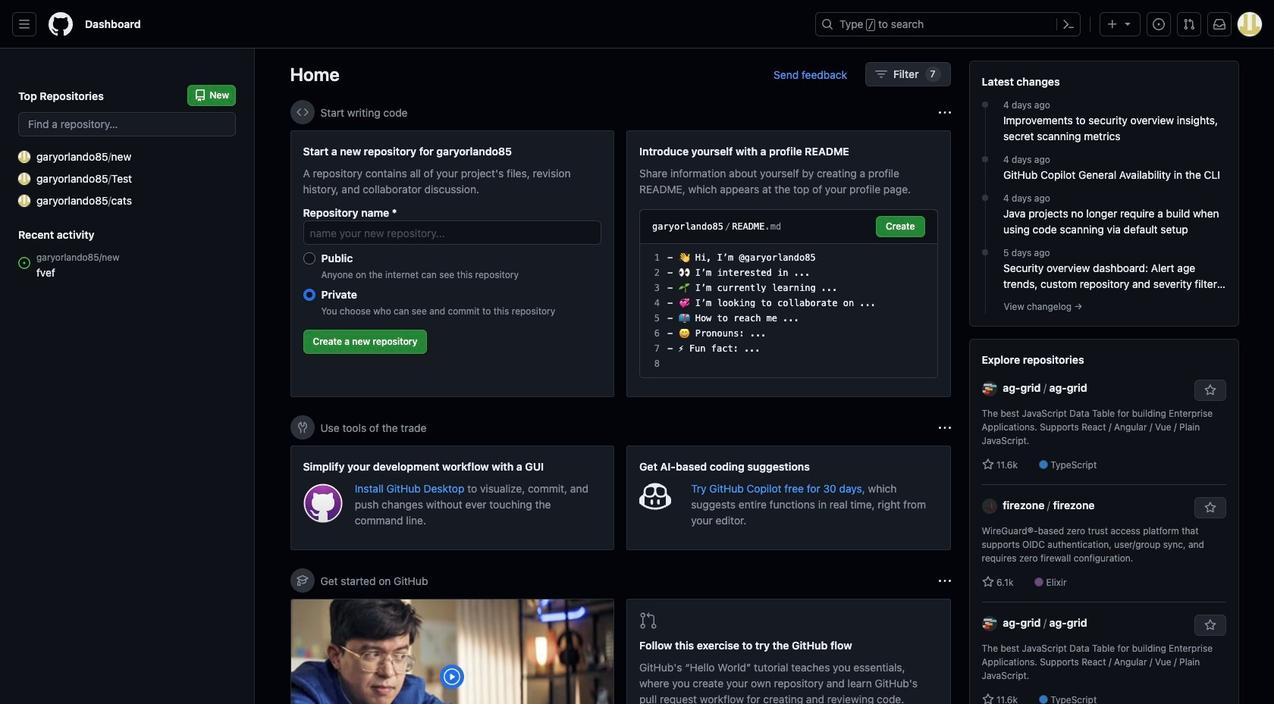 Task type: locate. For each thing, give the bounding box(es) containing it.
issue opened image
[[1153, 18, 1165, 30]]

@ag-grid profile image
[[982, 382, 997, 397], [982, 617, 997, 632]]

none radio inside start a new repository element
[[303, 253, 315, 265]]

1 vertical spatial star image
[[982, 694, 994, 705]]

2 @ag-grid profile image from the top
[[982, 617, 997, 632]]

star this repository image
[[1204, 502, 1217, 514], [1204, 620, 1217, 632]]

0 vertical spatial why am i seeing this? image
[[939, 107, 951, 119]]

star image
[[982, 459, 994, 471], [982, 694, 994, 705]]

why am i seeing this? image
[[939, 107, 951, 119], [939, 575, 951, 588]]

1 star image from the top
[[982, 459, 994, 471]]

1 vertical spatial @ag-grid profile image
[[982, 617, 997, 632]]

1 vertical spatial why am i seeing this? image
[[939, 575, 951, 588]]

what is github? element
[[290, 599, 615, 705]]

test image
[[18, 173, 30, 185]]

1 vertical spatial star this repository image
[[1204, 620, 1217, 632]]

new image
[[18, 151, 30, 163]]

triangle down image
[[1122, 17, 1134, 30]]

1 why am i seeing this? image from the top
[[939, 107, 951, 119]]

name your new repository... text field
[[303, 221, 602, 245]]

mortar board image
[[296, 575, 308, 587]]

notifications image
[[1214, 18, 1226, 30]]

git pull request image
[[1184, 18, 1196, 30], [640, 612, 658, 630]]

2 star image from the top
[[982, 694, 994, 705]]

Find a repository… text field
[[18, 112, 236, 137]]

0 vertical spatial star image
[[982, 459, 994, 471]]

dot fill image
[[980, 99, 992, 111], [980, 153, 992, 165], [980, 192, 992, 204], [980, 247, 992, 259]]

0 vertical spatial @ag-grid profile image
[[982, 382, 997, 397]]

1 vertical spatial git pull request image
[[640, 612, 658, 630]]

1 dot fill image from the top
[[980, 99, 992, 111]]

star image for second star this repository image from the top of the explore repositories navigation
[[982, 694, 994, 705]]

3 dot fill image from the top
[[980, 192, 992, 204]]

git pull request image inside try the github flow element
[[640, 612, 658, 630]]

star this repository image
[[1204, 385, 1217, 397]]

0 horizontal spatial git pull request image
[[640, 612, 658, 630]]

0 vertical spatial star this repository image
[[1204, 502, 1217, 514]]

try the github flow element
[[627, 599, 951, 705]]

4 dot fill image from the top
[[980, 247, 992, 259]]

0 vertical spatial git pull request image
[[1184, 18, 1196, 30]]

none radio inside start a new repository element
[[303, 289, 315, 301]]

1 @ag-grid profile image from the top
[[982, 382, 997, 397]]

None radio
[[303, 253, 315, 265]]

None radio
[[303, 289, 315, 301]]

star image for star this repository icon
[[982, 459, 994, 471]]

None submit
[[876, 216, 925, 237]]

what is github? image
[[291, 600, 614, 705]]

github desktop image
[[303, 484, 343, 524]]

2 why am i seeing this? image from the top
[[939, 575, 951, 588]]

star image
[[982, 577, 994, 589]]

play image
[[443, 668, 461, 687]]



Task type: vqa. For each thing, say whether or not it's contained in the screenshot.
the 'Account' element
no



Task type: describe. For each thing, give the bounding box(es) containing it.
explore element
[[969, 61, 1239, 705]]

@firezone profile image
[[982, 499, 997, 515]]

simplify your development workflow with a gui element
[[290, 446, 615, 551]]

2 dot fill image from the top
[[980, 153, 992, 165]]

why am i seeing this? image for try the github flow element
[[939, 575, 951, 588]]

1 horizontal spatial git pull request image
[[1184, 18, 1196, 30]]

2 star this repository image from the top
[[1204, 620, 1217, 632]]

none submit inside 'introduce yourself with a profile readme' element
[[876, 216, 925, 237]]

introduce yourself with a profile readme element
[[627, 130, 951, 398]]

@ag-grid profile image for star icon for second star this repository image from the top of the explore repositories navigation
[[982, 617, 997, 632]]

Top Repositories search field
[[18, 112, 236, 137]]

get ai-based coding suggestions element
[[627, 446, 951, 551]]

explore repositories navigation
[[969, 339, 1239, 705]]

start a new repository element
[[290, 130, 615, 398]]

why am i seeing this? image
[[939, 422, 951, 434]]

code image
[[296, 106, 308, 118]]

@ag-grid profile image for star this repository icon's star icon
[[982, 382, 997, 397]]

1 star this repository image from the top
[[1204, 502, 1217, 514]]

filter image
[[876, 68, 888, 80]]

cats image
[[18, 195, 30, 207]]

plus image
[[1107, 18, 1119, 30]]

command palette image
[[1063, 18, 1075, 30]]

tools image
[[296, 422, 308, 434]]

why am i seeing this? image for 'introduce yourself with a profile readme' element
[[939, 107, 951, 119]]

open issue image
[[18, 257, 30, 269]]

homepage image
[[49, 12, 73, 36]]



